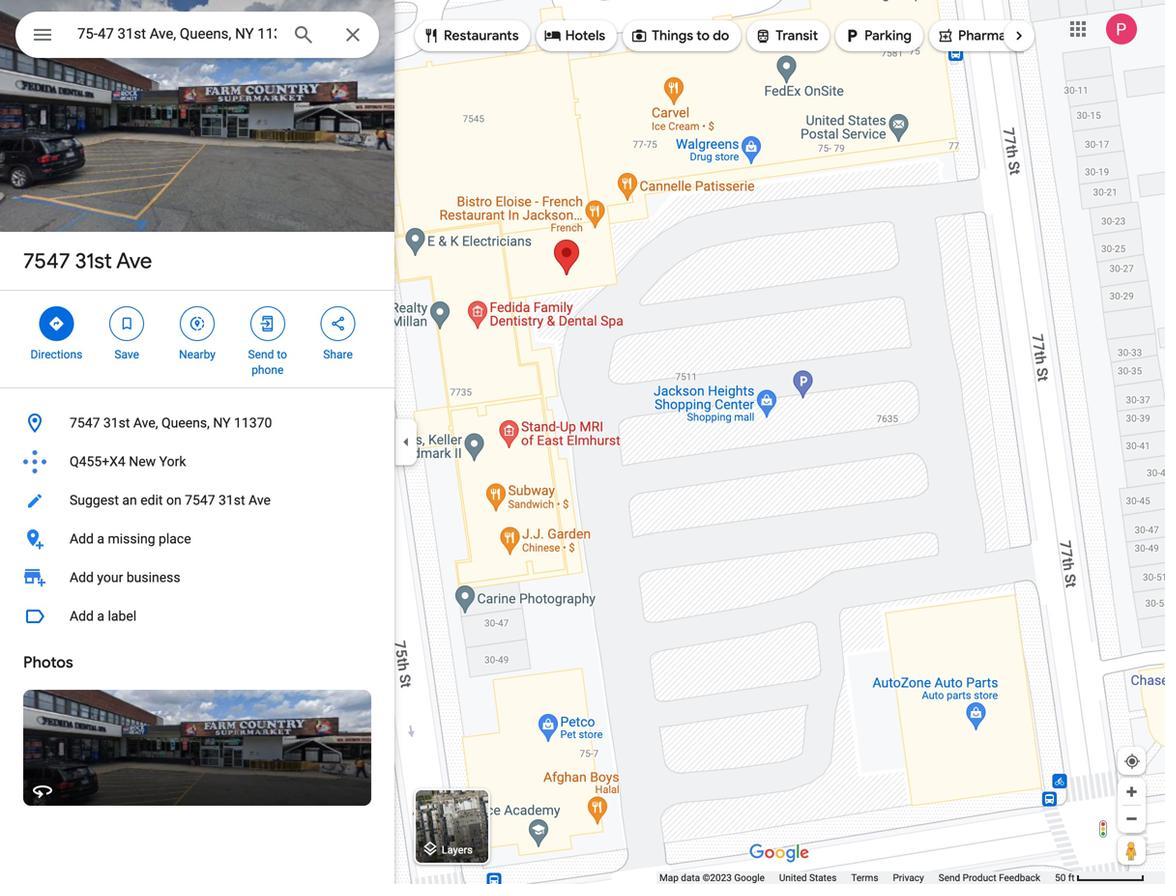 Task type: vqa. For each thing, say whether or not it's contained in the screenshot.
2 to the bottom
no



Task type: describe. For each thing, give the bounding box(es) containing it.
suggest
[[70, 493, 119, 509]]

layers
[[442, 845, 473, 857]]

privacy
[[893, 873, 924, 884]]

pharmacies
[[958, 27, 1032, 44]]

footer inside google maps element
[[660, 872, 1055, 885]]

 button
[[15, 12, 70, 62]]

50
[[1055, 873, 1066, 884]]

q455+x4
[[70, 454, 126, 470]]


[[48, 313, 65, 335]]

place
[[159, 531, 191, 547]]

7547 31st ave
[[23, 248, 152, 275]]

new
[[129, 454, 156, 470]]

missing
[[108, 531, 155, 547]]

send for send to phone
[[248, 348, 274, 362]]


[[544, 25, 562, 46]]

ave inside button
[[249, 493, 271, 509]]


[[631, 25, 648, 46]]

data
[[681, 873, 700, 884]]

show your location image
[[1124, 753, 1141, 771]]

privacy button
[[893, 872, 924, 885]]

label
[[108, 609, 137, 625]]

©2023
[[703, 873, 732, 884]]

york
[[159, 454, 186, 470]]

q455+x4 new york button
[[0, 443, 395, 482]]


[[31, 21, 54, 49]]

add a missing place
[[70, 531, 191, 547]]

add a label button
[[0, 598, 395, 636]]

add your business link
[[0, 559, 395, 598]]

add your business
[[70, 570, 180, 586]]


[[329, 313, 347, 335]]

feedback
[[999, 873, 1041, 884]]

united
[[779, 873, 807, 884]]

ave,
[[133, 415, 158, 431]]

q455+x4 new york
[[70, 454, 186, 470]]

united states button
[[779, 872, 837, 885]]

directions
[[30, 348, 83, 362]]

to inside send to phone
[[277, 348, 287, 362]]

things
[[652, 27, 694, 44]]

hotels
[[565, 27, 606, 44]]

31st for ave,
[[103, 415, 130, 431]]

a for label
[[97, 609, 104, 625]]

suggest an edit on 7547 31st ave button
[[0, 482, 395, 520]]

an
[[122, 493, 137, 509]]

7547 31st ave, queens, ny 11370 button
[[0, 404, 395, 443]]

google maps element
[[0, 0, 1165, 885]]

 search field
[[15, 12, 379, 62]]

on
[[166, 493, 182, 509]]

to inside  things to do
[[697, 27, 710, 44]]



Task type: locate. For each thing, give the bounding box(es) containing it.
add
[[70, 531, 94, 547], [70, 570, 94, 586], [70, 609, 94, 625]]

 parking
[[843, 25, 912, 46]]

1 vertical spatial to
[[277, 348, 287, 362]]

footer
[[660, 872, 1055, 885]]

2 vertical spatial add
[[70, 609, 94, 625]]

phone
[[252, 364, 284, 377]]

available search options for this area region
[[400, 13, 1125, 59]]

0 horizontal spatial send
[[248, 348, 274, 362]]

send product feedback button
[[939, 872, 1041, 885]]

to left 'do'
[[697, 27, 710, 44]]

7547 up the 
[[23, 248, 70, 275]]

2 vertical spatial 7547
[[185, 493, 215, 509]]

ny
[[213, 415, 231, 431]]

0 vertical spatial a
[[97, 531, 104, 547]]

transit
[[776, 27, 818, 44]]

a inside "button"
[[97, 609, 104, 625]]

 hotels
[[544, 25, 606, 46]]

ft
[[1069, 873, 1075, 884]]

7547 right on
[[185, 493, 215, 509]]

a left label
[[97, 609, 104, 625]]

 things to do
[[631, 25, 730, 46]]

50 ft
[[1055, 873, 1075, 884]]

send inside send to phone
[[248, 348, 274, 362]]

31st for ave
[[75, 248, 112, 275]]

1 vertical spatial 7547
[[70, 415, 100, 431]]

map data ©2023 google
[[660, 873, 765, 884]]

save
[[114, 348, 139, 362]]

none field inside 75-47 31st ave, queens, ny 11370 field
[[77, 22, 277, 45]]

None field
[[77, 22, 277, 45]]

a left missing
[[97, 531, 104, 547]]

0 vertical spatial 31st
[[75, 248, 112, 275]]

add left label
[[70, 609, 94, 625]]

7547
[[23, 248, 70, 275], [70, 415, 100, 431], [185, 493, 215, 509]]

google account: payton hansen  
(payton.hansen@adept.ai) image
[[1106, 14, 1137, 45]]

photos
[[23, 653, 73, 673]]

send left product
[[939, 873, 961, 884]]

edit
[[140, 493, 163, 509]]

31st
[[75, 248, 112, 275], [103, 415, 130, 431], [219, 493, 245, 509]]

1 add from the top
[[70, 531, 94, 547]]

add inside button
[[70, 531, 94, 547]]

united states
[[779, 873, 837, 884]]

add left the your at the left bottom
[[70, 570, 94, 586]]

1 vertical spatial a
[[97, 609, 104, 625]]

0 vertical spatial send
[[248, 348, 274, 362]]

a for missing
[[97, 531, 104, 547]]

0 vertical spatial 7547
[[23, 248, 70, 275]]

ave down q455+x4 new york button
[[249, 493, 271, 509]]

restaurants
[[444, 27, 519, 44]]

 restaurants
[[423, 25, 519, 46]]

1 horizontal spatial send
[[939, 873, 961, 884]]

2 add from the top
[[70, 570, 94, 586]]


[[259, 313, 276, 335]]

add down suggest
[[70, 531, 94, 547]]

 pharmacies
[[937, 25, 1032, 46]]

1 vertical spatial add
[[70, 570, 94, 586]]

queens,
[[162, 415, 210, 431]]

send to phone
[[248, 348, 287, 377]]

zoom in image
[[1125, 785, 1139, 800]]

next page image
[[1011, 27, 1028, 44]]

do
[[713, 27, 730, 44]]

actions for 7547 31st ave region
[[0, 291, 395, 388]]

show street view coverage image
[[1118, 837, 1146, 866]]


[[755, 25, 772, 46]]

1 vertical spatial ave
[[249, 493, 271, 509]]

nearby
[[179, 348, 216, 362]]

terms
[[851, 873, 879, 884]]

add for add a label
[[70, 609, 94, 625]]

0 vertical spatial add
[[70, 531, 94, 547]]

to up phone
[[277, 348, 287, 362]]

1 horizontal spatial to
[[697, 27, 710, 44]]

7547 31st ave, queens, ny 11370
[[70, 415, 272, 431]]

terms button
[[851, 872, 879, 885]]

share
[[323, 348, 353, 362]]

ave
[[116, 248, 152, 275], [249, 493, 271, 509]]

7547 for 7547 31st ave, queens, ny 11370
[[70, 415, 100, 431]]

add inside "button"
[[70, 609, 94, 625]]

0 horizontal spatial ave
[[116, 248, 152, 275]]

2 a from the top
[[97, 609, 104, 625]]

map
[[660, 873, 679, 884]]

your
[[97, 570, 123, 586]]

add for add a missing place
[[70, 531, 94, 547]]


[[118, 313, 136, 335]]

 transit
[[755, 25, 818, 46]]

send for send product feedback
[[939, 873, 961, 884]]

footer containing map data ©2023 google
[[660, 872, 1055, 885]]

business
[[127, 570, 180, 586]]

add a missing place button
[[0, 520, 395, 559]]

a
[[97, 531, 104, 547], [97, 609, 104, 625]]

ave up  on the top left of the page
[[116, 248, 152, 275]]

7547 up q455+x4
[[70, 415, 100, 431]]

0 vertical spatial ave
[[116, 248, 152, 275]]

zoom out image
[[1125, 812, 1139, 827]]

1 vertical spatial 31st
[[103, 415, 130, 431]]

50 ft button
[[1055, 873, 1145, 884]]

1 vertical spatial send
[[939, 873, 961, 884]]

add a label
[[70, 609, 137, 625]]

7547 31st ave main content
[[0, 0, 395, 885]]


[[423, 25, 440, 46]]

0 horizontal spatial to
[[277, 348, 287, 362]]

7547 for 7547 31st ave
[[23, 248, 70, 275]]

send
[[248, 348, 274, 362], [939, 873, 961, 884]]

suggest an edit on 7547 31st ave
[[70, 493, 271, 509]]

0 vertical spatial to
[[697, 27, 710, 44]]


[[189, 313, 206, 335]]

3 add from the top
[[70, 609, 94, 625]]

11370
[[234, 415, 272, 431]]

collapse side panel image
[[396, 432, 417, 453]]

send inside button
[[939, 873, 961, 884]]

parking
[[865, 27, 912, 44]]

75-47 31st Ave, Queens, NY 11370 field
[[15, 12, 379, 58]]

a inside button
[[97, 531, 104, 547]]

google
[[734, 873, 765, 884]]

2 vertical spatial 31st
[[219, 493, 245, 509]]

states
[[810, 873, 837, 884]]

to
[[697, 27, 710, 44], [277, 348, 287, 362]]

send up phone
[[248, 348, 274, 362]]


[[937, 25, 955, 46]]

1 a from the top
[[97, 531, 104, 547]]


[[843, 25, 861, 46]]

product
[[963, 873, 997, 884]]

add for add your business
[[70, 570, 94, 586]]

1 horizontal spatial ave
[[249, 493, 271, 509]]

send product feedback
[[939, 873, 1041, 884]]



